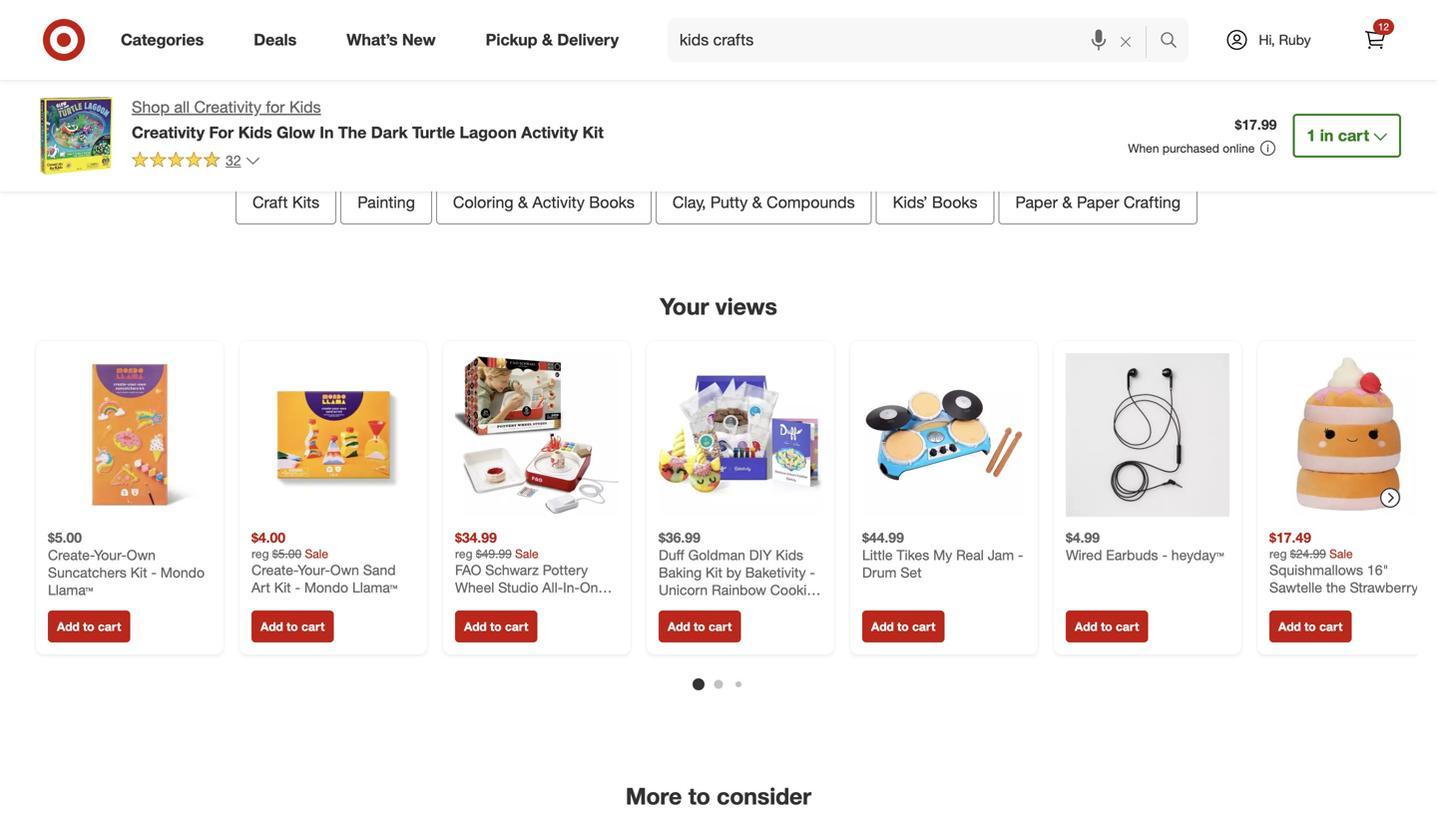 Task type: describe. For each thing, give the bounding box(es) containing it.
$17.49 reg $24.99 sale
[[1270, 529, 1353, 561]]

$4.00 reg $5.00 sale create-your-own sand art kit - mondo llama™
[[252, 529, 397, 596]]

dark
[[371, 123, 408, 142]]

kids' books link
[[876, 181, 995, 225]]

art
[[252, 579, 270, 596]]

reg for fao
[[455, 547, 473, 561]]

all-
[[542, 579, 563, 596]]

1 in cart for creativity for kids glow in the dark turtle lagoon activity kit element
[[1307, 126, 1370, 145]]

1
[[1307, 126, 1316, 145]]

views
[[716, 293, 777, 321]]

heyday™
[[1172, 547, 1224, 564]]

& for pickup
[[542, 30, 553, 49]]

to for the create-your-own sand art kit - mondo llama™ image at the left of page
[[287, 619, 298, 634]]

add to cart button for $4.00 reg $5.00 sale create-your-own sand art kit - mondo llama™
[[252, 611, 334, 643]]

clay, putty & compounds
[[673, 193, 855, 212]]

duff goldman diy kids baking kit by baketivity - unicorn rainbow cookies with premeasured ingredients | best family fun activity cookie making kit image
[[659, 353, 823, 517]]

pickup
[[486, 30, 538, 49]]

all for shop
[[174, 97, 190, 117]]

in-
[[563, 579, 580, 596]]

mondo inside $4.00 reg $5.00 sale create-your-own sand art kit - mondo llama™
[[304, 579, 348, 596]]

putty
[[711, 193, 748, 212]]

& inside clay, putty & compounds link
[[752, 193, 762, 212]]

pickup & delivery
[[486, 30, 619, 49]]

$17.99
[[1235, 116, 1277, 133]]

add all 4 to cart
[[778, 0, 899, 20]]

suncatchers
[[48, 564, 127, 581]]

your views
[[660, 293, 777, 321]]

wheel
[[455, 579, 495, 596]]

sculpting
[[455, 596, 514, 614]]

reg inside $17.49 reg $24.99 sale
[[1270, 547, 1287, 561]]

what's
[[347, 30, 398, 49]]

painting
[[358, 193, 415, 212]]

$36.99 link
[[659, 353, 823, 599]]

lagoon
[[460, 123, 517, 142]]

hi,
[[1259, 31, 1275, 48]]

7 add to cart from the left
[[1279, 619, 1343, 634]]

kids'
[[893, 193, 928, 212]]

kids' books
[[893, 193, 978, 212]]

turtle
[[412, 123, 455, 142]]

delivery
[[557, 30, 619, 49]]

add to cart for $4.00 reg $5.00 sale create-your-own sand art kit - mondo llama™
[[261, 619, 325, 634]]

add for add to cart button for $44.99 little tikes my real jam - drum set
[[871, 619, 894, 634]]

hi, ruby
[[1259, 31, 1311, 48]]

tikes
[[897, 547, 930, 564]]

$34.99
[[455, 529, 497, 547]]

to right the more
[[689, 783, 711, 811]]

& for paper
[[1063, 193, 1073, 212]]

kit inside $4.00 reg $5.00 sale create-your-own sand art kit - mondo llama™
[[274, 579, 291, 596]]

$5.00 create-your-own suncatchers kit - mondo llama™
[[48, 529, 205, 599]]

search button
[[1151, 18, 1199, 66]]

all for add
[[813, 0, 831, 20]]

$44.99 little tikes my real jam - drum set
[[863, 529, 1024, 581]]

mondo inside $5.00 create-your-own suncatchers kit - mondo llama™
[[161, 564, 205, 581]]

4
[[835, 0, 844, 20]]

llama™ inside $4.00 reg $5.00 sale create-your-own sand art kit - mondo llama™
[[352, 579, 397, 596]]

paper & paper crafting
[[1016, 193, 1181, 212]]

32
[[226, 152, 241, 169]]

$5.00 inside $5.00 create-your-own suncatchers kit - mondo llama™
[[48, 529, 82, 547]]

2 paper from the left
[[1077, 193, 1120, 212]]

workstation
[[518, 596, 592, 614]]

add for 1st add to cart button from the right
[[1279, 619, 1302, 634]]

the
[[338, 123, 367, 142]]

1 vertical spatial creativity
[[132, 123, 205, 142]]

create-your-own suncatchers kit - mondo llama™ image
[[48, 353, 212, 517]]

my
[[933, 547, 953, 564]]

llama™ inside $5.00 create-your-own suncatchers kit - mondo llama™
[[48, 581, 93, 599]]

$4.00
[[252, 529, 286, 547]]

fao
[[455, 561, 482, 579]]

new
[[402, 30, 436, 49]]

cart for "fao schwarz pottery wheel studio all-in-one sculpting workstation" image on the left
[[505, 619, 528, 634]]

crafting
[[1124, 193, 1181, 212]]

deals link
[[237, 18, 322, 62]]

shop all creativity for kids creativity for kids glow in the dark turtle lagoon activity kit
[[132, 97, 604, 142]]

kit inside shop all creativity for kids creativity for kids glow in the dark turtle lagoon activity kit
[[583, 123, 604, 142]]

& for coloring
[[518, 193, 528, 212]]

more to consider
[[626, 783, 812, 811]]

your
[[660, 293, 709, 321]]

What can we help you find? suggestions appear below search field
[[668, 18, 1165, 62]]

paper & paper crafting link
[[999, 181, 1198, 225]]

0 vertical spatial kids
[[289, 97, 321, 117]]

to for "fao schwarz pottery wheel studio all-in-one sculpting workstation" image on the left
[[490, 619, 502, 634]]

in
[[1320, 126, 1334, 145]]

online
[[1223, 141, 1255, 156]]

32 link
[[132, 151, 261, 174]]

2 books from the left
[[932, 193, 978, 212]]

when
[[1128, 141, 1160, 156]]

add all 4 to cart button
[[765, 0, 912, 32]]

drum
[[863, 564, 897, 581]]

$24.99
[[1291, 547, 1327, 561]]

real
[[956, 547, 984, 564]]

to for wired earbuds - heyday™ image on the right
[[1101, 619, 1113, 634]]

create- inside $4.00 reg $5.00 sale create-your-own sand art kit - mondo llama™
[[252, 561, 298, 579]]

$34.99 reg $49.99 sale fao schwarz pottery wheel studio all-in-one sculpting workstation
[[455, 529, 606, 614]]

craft kits link
[[236, 181, 337, 225]]

$4.99
[[1066, 529, 1100, 547]]

set
[[901, 564, 922, 581]]

cart for create-your-own suncatchers kit - mondo llama™ 'image'
[[98, 619, 121, 634]]

cart for the create-your-own sand art kit - mondo llama™ image at the left of page
[[301, 619, 325, 634]]

craft
[[253, 193, 288, 212]]

kits
[[292, 193, 320, 212]]

reg for create-
[[252, 547, 269, 561]]

add for $4.99 wired earbuds - heyday™'s add to cart button
[[1075, 619, 1098, 634]]

add for add to cart button related to $34.99 reg $49.99 sale fao schwarz pottery wheel studio all-in-one sculpting workstation
[[464, 619, 487, 634]]

ruby
[[1279, 31, 1311, 48]]

sale inside $17.49 reg $24.99 sale
[[1330, 547, 1353, 561]]

add to cart button for $4.99 wired earbuds - heyday™
[[1066, 611, 1148, 643]]

$44.99
[[863, 529, 904, 547]]

12 link
[[1354, 18, 1398, 62]]

coloring & activity books
[[453, 193, 635, 212]]

in
[[320, 123, 334, 142]]



Task type: vqa. For each thing, say whether or not it's contained in the screenshot.
Decor associated with Garden Decor
no



Task type: locate. For each thing, give the bounding box(es) containing it.
reg inside $4.00 reg $5.00 sale create-your-own sand art kit - mondo llama™
[[252, 547, 269, 561]]

- inside $5.00 create-your-own suncatchers kit - mondo llama™
[[151, 564, 157, 581]]

to down set
[[898, 619, 909, 634]]

add to cart for $4.99 wired earbuds - heyday™
[[1075, 619, 1139, 634]]

cart for the squishmallows 16" sawtelle the strawberry pancakes plush toy (target exclusive) image
[[1320, 619, 1343, 634]]

categories
[[121, 30, 204, 49]]

paper
[[1016, 193, 1058, 212], [1077, 193, 1120, 212]]

6 add to cart from the left
[[1075, 619, 1139, 634]]

add left 4
[[778, 0, 809, 20]]

kit right suncatchers
[[130, 564, 147, 581]]

clay, putty & compounds link
[[656, 181, 872, 225]]

&
[[542, 30, 553, 49], [518, 193, 528, 212], [752, 193, 762, 212], [1063, 193, 1073, 212]]

0 horizontal spatial create-
[[48, 547, 94, 564]]

own left sand
[[330, 561, 359, 579]]

- inside $4.99 wired earbuds - heyday™
[[1162, 547, 1168, 564]]

& inside coloring & activity books link
[[518, 193, 528, 212]]

add to cart button down wheel
[[455, 611, 537, 643]]

for
[[209, 123, 234, 142]]

all left 4
[[813, 0, 831, 20]]

wired earbuds - heyday™ image
[[1066, 353, 1230, 517]]

compounds
[[767, 193, 855, 212]]

1 paper from the left
[[1016, 193, 1058, 212]]

1 horizontal spatial sale
[[515, 547, 539, 561]]

1 horizontal spatial kit
[[274, 579, 291, 596]]

reg up art
[[252, 547, 269, 561]]

to down $24.99
[[1305, 619, 1316, 634]]

sand
[[363, 561, 396, 579]]

2 reg from the left
[[455, 547, 473, 561]]

add down sculpting
[[464, 619, 487, 634]]

sale inside $4.00 reg $5.00 sale create-your-own sand art kit - mondo llama™
[[305, 547, 328, 561]]

add down suncatchers
[[57, 619, 80, 634]]

sale for wheel
[[515, 547, 539, 561]]

add inside button
[[778, 0, 809, 20]]

add to cart down sculpting
[[464, 619, 528, 634]]

all right shop
[[174, 97, 190, 117]]

coloring
[[453, 193, 514, 212]]

- right art
[[295, 579, 300, 596]]

activity
[[521, 123, 578, 142], [533, 193, 585, 212]]

activity inside shop all creativity for kids creativity for kids glow in the dark turtle lagoon activity kit
[[521, 123, 578, 142]]

& inside paper & paper crafting link
[[1063, 193, 1073, 212]]

to for create-your-own suncatchers kit - mondo llama™ 'image'
[[83, 619, 94, 634]]

1 horizontal spatial create-
[[252, 561, 298, 579]]

4 add to cart from the left
[[668, 619, 732, 634]]

fao schwarz pottery wheel studio all-in-one sculpting workstation image
[[455, 353, 619, 517]]

studio
[[498, 579, 539, 596]]

add down drum
[[871, 619, 894, 634]]

2 sale from the left
[[515, 547, 539, 561]]

2 horizontal spatial sale
[[1330, 547, 1353, 561]]

to down wired
[[1101, 619, 1113, 634]]

add to cart down suncatchers
[[57, 619, 121, 634]]

& right the putty
[[752, 193, 762, 212]]

$17.49
[[1270, 529, 1312, 547]]

wired
[[1066, 547, 1103, 564]]

0 horizontal spatial books
[[589, 193, 635, 212]]

books right kids'
[[932, 193, 978, 212]]

3 sale from the left
[[1330, 547, 1353, 561]]

to right 4
[[848, 0, 864, 20]]

& inside the pickup & delivery link
[[542, 30, 553, 49]]

kids down for at the top of the page
[[238, 123, 272, 142]]

pickup & delivery link
[[469, 18, 644, 62]]

own
[[127, 547, 156, 564], [330, 561, 359, 579]]

cart
[[868, 0, 899, 20], [1338, 126, 1370, 145], [98, 619, 121, 634], [301, 619, 325, 634], [505, 619, 528, 634], [709, 619, 732, 634], [912, 619, 936, 634], [1116, 619, 1139, 634], [1320, 619, 1343, 634]]

0 horizontal spatial own
[[127, 547, 156, 564]]

squishmallows 16" sawtelle the strawberry pancakes plush toy (target exclusive) image
[[1270, 353, 1434, 517]]

llama™
[[352, 579, 397, 596], [48, 581, 93, 599]]

1 add to cart from the left
[[57, 619, 121, 634]]

1 add to cart button from the left
[[48, 611, 130, 643]]

cart for wired earbuds - heyday™ image on the right
[[1116, 619, 1139, 634]]

image of creativity for kids glow in the dark turtle lagoon activity kit image
[[36, 96, 116, 176]]

1 horizontal spatial books
[[932, 193, 978, 212]]

glow
[[277, 123, 315, 142]]

0 horizontal spatial llama™
[[48, 581, 93, 599]]

for
[[266, 97, 285, 117]]

add down art
[[261, 619, 283, 634]]

coloring & activity books link
[[436, 181, 652, 225]]

1 vertical spatial all
[[174, 97, 190, 117]]

reg left $24.99
[[1270, 547, 1287, 561]]

1 horizontal spatial reg
[[455, 547, 473, 561]]

0 vertical spatial activity
[[521, 123, 578, 142]]

little tikes my real jam - drum set image
[[863, 353, 1026, 517]]

what's new
[[347, 30, 436, 49]]

- right earbuds at the bottom right of page
[[1162, 547, 1168, 564]]

3 add to cart from the left
[[464, 619, 528, 634]]

add to cart button down art
[[252, 611, 334, 643]]

add to cart down wired
[[1075, 619, 1139, 634]]

to down $36.99
[[694, 619, 705, 634]]

sale
[[305, 547, 328, 561], [515, 547, 539, 561], [1330, 547, 1353, 561]]

schwarz pottery
[[485, 561, 588, 579]]

reg inside $34.99 reg $49.99 sale fao schwarz pottery wheel studio all-in-one sculpting workstation
[[455, 547, 473, 561]]

all inside button
[[813, 0, 831, 20]]

$5.00
[[48, 529, 82, 547], [272, 547, 302, 561]]

kids
[[289, 97, 321, 117], [238, 123, 272, 142]]

little
[[863, 547, 893, 564]]

& left the crafting
[[1063, 193, 1073, 212]]

sale right $24.99
[[1330, 547, 1353, 561]]

sale right $49.99
[[515, 547, 539, 561]]

0 horizontal spatial sale
[[305, 547, 328, 561]]

what's new link
[[330, 18, 461, 62]]

books left clay,
[[589, 193, 635, 212]]

add to cart for $34.99 reg $49.99 sale fao schwarz pottery wheel studio all-in-one sculpting workstation
[[464, 619, 528, 634]]

2 add to cart from the left
[[261, 619, 325, 634]]

purchased
[[1163, 141, 1220, 156]]

one
[[580, 579, 606, 596]]

& right coloring
[[518, 193, 528, 212]]

1 horizontal spatial kids
[[289, 97, 321, 117]]

1 vertical spatial kids
[[238, 123, 272, 142]]

$5.00 up suncatchers
[[48, 529, 82, 547]]

to down sculpting
[[490, 619, 502, 634]]

2 add to cart button from the left
[[252, 611, 334, 643]]

$4.99 wired earbuds - heyday™
[[1066, 529, 1224, 564]]

craft kits
[[253, 193, 320, 212]]

shop
[[132, 97, 170, 117]]

- right suncatchers
[[151, 564, 157, 581]]

1 horizontal spatial mondo
[[304, 579, 348, 596]]

create- inside $5.00 create-your-own suncatchers kit - mondo llama™
[[48, 547, 94, 564]]

creativity
[[194, 97, 262, 117], [132, 123, 205, 142]]

1 in cart
[[1307, 126, 1370, 145]]

1 horizontal spatial $5.00
[[272, 547, 302, 561]]

1 vertical spatial activity
[[533, 193, 585, 212]]

all
[[813, 0, 831, 20], [174, 97, 190, 117]]

1 horizontal spatial all
[[813, 0, 831, 20]]

your- inside $5.00 create-your-own suncatchers kit - mondo llama™
[[94, 547, 127, 564]]

add for add to cart button corresponding to $4.00 reg $5.00 sale create-your-own sand art kit - mondo llama™
[[261, 619, 283, 634]]

to
[[848, 0, 864, 20], [83, 619, 94, 634], [287, 619, 298, 634], [490, 619, 502, 634], [694, 619, 705, 634], [898, 619, 909, 634], [1101, 619, 1113, 634], [1305, 619, 1316, 634], [689, 783, 711, 811]]

sale inside $34.99 reg $49.99 sale fao schwarz pottery wheel studio all-in-one sculpting workstation
[[515, 547, 539, 561]]

your-
[[94, 547, 127, 564], [298, 561, 330, 579]]

activity right coloring
[[533, 193, 585, 212]]

-
[[1018, 547, 1024, 564], [1162, 547, 1168, 564], [151, 564, 157, 581], [295, 579, 300, 596]]

add down $36.99
[[668, 619, 691, 634]]

to for the squishmallows 16" sawtelle the strawberry pancakes plush toy (target exclusive) image
[[1305, 619, 1316, 634]]

jam
[[988, 547, 1014, 564]]

activity right lagoon
[[521, 123, 578, 142]]

1 sale from the left
[[305, 547, 328, 561]]

painting link
[[341, 181, 432, 225]]

& right pickup
[[542, 30, 553, 49]]

creativity down shop
[[132, 123, 205, 142]]

add for add all 4 to cart button in the top of the page
[[778, 0, 809, 20]]

$5.00 inside $4.00 reg $5.00 sale create-your-own sand art kit - mondo llama™
[[272, 547, 302, 561]]

0 vertical spatial creativity
[[194, 97, 262, 117]]

own inside $4.00 reg $5.00 sale create-your-own sand art kit - mondo llama™
[[330, 561, 359, 579]]

5 add to cart button from the left
[[863, 611, 945, 643]]

add to cart for $44.99 little tikes my real jam - drum set
[[871, 619, 936, 634]]

kids up glow
[[289, 97, 321, 117]]

cart for duff goldman diy kids baking kit by baketivity - unicorn rainbow cookies with premeasured ingredients | best family fun activity cookie making kit image
[[709, 619, 732, 634]]

0 horizontal spatial paper
[[1016, 193, 1058, 212]]

$36.99
[[659, 529, 701, 547]]

- right jam
[[1018, 547, 1024, 564]]

1 horizontal spatial own
[[330, 561, 359, 579]]

kit right art
[[274, 579, 291, 596]]

sale for own
[[305, 547, 328, 561]]

add to cart down art
[[261, 619, 325, 634]]

add to cart
[[57, 619, 121, 634], [261, 619, 325, 634], [464, 619, 528, 634], [668, 619, 732, 634], [871, 619, 936, 634], [1075, 619, 1139, 634], [1279, 619, 1343, 634]]

add to cart button for $34.99 reg $49.99 sale fao schwarz pottery wheel studio all-in-one sculpting workstation
[[455, 611, 537, 643]]

5 add to cart from the left
[[871, 619, 936, 634]]

add down $24.99
[[1279, 619, 1302, 634]]

sale right $4.00
[[305, 547, 328, 561]]

0 horizontal spatial kit
[[130, 564, 147, 581]]

to for little tikes my real jam - drum set image
[[898, 619, 909, 634]]

0 horizontal spatial kids
[[238, 123, 272, 142]]

consider
[[717, 783, 812, 811]]

1 horizontal spatial your-
[[298, 561, 330, 579]]

1 horizontal spatial paper
[[1077, 193, 1120, 212]]

add down wired
[[1075, 619, 1098, 634]]

3 reg from the left
[[1270, 547, 1287, 561]]

own right suncatchers
[[127, 547, 156, 564]]

mondo
[[161, 564, 205, 581], [304, 579, 348, 596]]

1 horizontal spatial llama™
[[352, 579, 397, 596]]

- inside $44.99 little tikes my real jam - drum set
[[1018, 547, 1024, 564]]

add to cart for $5.00 create-your-own suncatchers kit - mondo llama™
[[57, 619, 121, 634]]

add to cart button for $44.99 little tikes my real jam - drum set
[[863, 611, 945, 643]]

add to cart button down wired
[[1066, 611, 1148, 643]]

add to cart button down set
[[863, 611, 945, 643]]

3 add to cart button from the left
[[455, 611, 537, 643]]

cart for little tikes my real jam - drum set image
[[912, 619, 936, 634]]

add for fourth add to cart button from the left
[[668, 619, 691, 634]]

own inside $5.00 create-your-own suncatchers kit - mondo llama™
[[127, 547, 156, 564]]

search
[[1151, 32, 1199, 51]]

add to cart button down $36.99
[[659, 611, 741, 643]]

$5.00 left sand
[[272, 547, 302, 561]]

reg left $49.99
[[455, 547, 473, 561]]

add to cart down $36.99
[[668, 619, 732, 634]]

12
[[1378, 20, 1390, 33]]

add to cart button down $24.99
[[1270, 611, 1352, 643]]

more
[[626, 783, 682, 811]]

2 horizontal spatial reg
[[1270, 547, 1287, 561]]

all inside shop all creativity for kids creativity for kids glow in the dark turtle lagoon activity kit
[[174, 97, 190, 117]]

add to cart button for $5.00 create-your-own suncatchers kit - mondo llama™
[[48, 611, 130, 643]]

add to cart down $24.99
[[1279, 619, 1343, 634]]

add to cart button down suncatchers
[[48, 611, 130, 643]]

0 horizontal spatial $5.00
[[48, 529, 82, 547]]

kit inside $5.00 create-your-own suncatchers kit - mondo llama™
[[130, 564, 147, 581]]

clay,
[[673, 193, 706, 212]]

$49.99
[[476, 547, 512, 561]]

your- inside $4.00 reg $5.00 sale create-your-own sand art kit - mondo llama™
[[298, 561, 330, 579]]

to for duff goldman diy kids baking kit by baketivity - unicorn rainbow cookies with premeasured ingredients | best family fun activity cookie making kit image
[[694, 619, 705, 634]]

to inside button
[[848, 0, 864, 20]]

- inside $4.00 reg $5.00 sale create-your-own sand art kit - mondo llama™
[[295, 579, 300, 596]]

kit up coloring & activity books on the left of the page
[[583, 123, 604, 142]]

4 add to cart button from the left
[[659, 611, 741, 643]]

add for add to cart button associated with $5.00 create-your-own suncatchers kit - mondo llama™
[[57, 619, 80, 634]]

add to cart down set
[[871, 619, 936, 634]]

kit
[[583, 123, 604, 142], [130, 564, 147, 581], [274, 579, 291, 596]]

earbuds
[[1106, 547, 1159, 564]]

0 horizontal spatial your-
[[94, 547, 127, 564]]

0 horizontal spatial all
[[174, 97, 190, 117]]

creativity up for
[[194, 97, 262, 117]]

2 horizontal spatial kit
[[583, 123, 604, 142]]

categories link
[[104, 18, 229, 62]]

7 add to cart button from the left
[[1270, 611, 1352, 643]]

6 add to cart button from the left
[[1066, 611, 1148, 643]]

to down suncatchers
[[83, 619, 94, 634]]

mondo left art
[[161, 564, 205, 581]]

create-your-own sand art kit - mondo llama™ image
[[252, 353, 415, 517]]

1 reg from the left
[[252, 547, 269, 561]]

to down $4.00 reg $5.00 sale create-your-own sand art kit - mondo llama™
[[287, 619, 298, 634]]

add to cart button
[[48, 611, 130, 643], [252, 611, 334, 643], [455, 611, 537, 643], [659, 611, 741, 643], [863, 611, 945, 643], [1066, 611, 1148, 643], [1270, 611, 1352, 643]]

0 vertical spatial all
[[813, 0, 831, 20]]

cart inside add all 4 to cart button
[[868, 0, 899, 20]]

when purchased online
[[1128, 141, 1255, 156]]

1 books from the left
[[589, 193, 635, 212]]

0 horizontal spatial reg
[[252, 547, 269, 561]]

mondo left sand
[[304, 579, 348, 596]]

0 horizontal spatial mondo
[[161, 564, 205, 581]]



